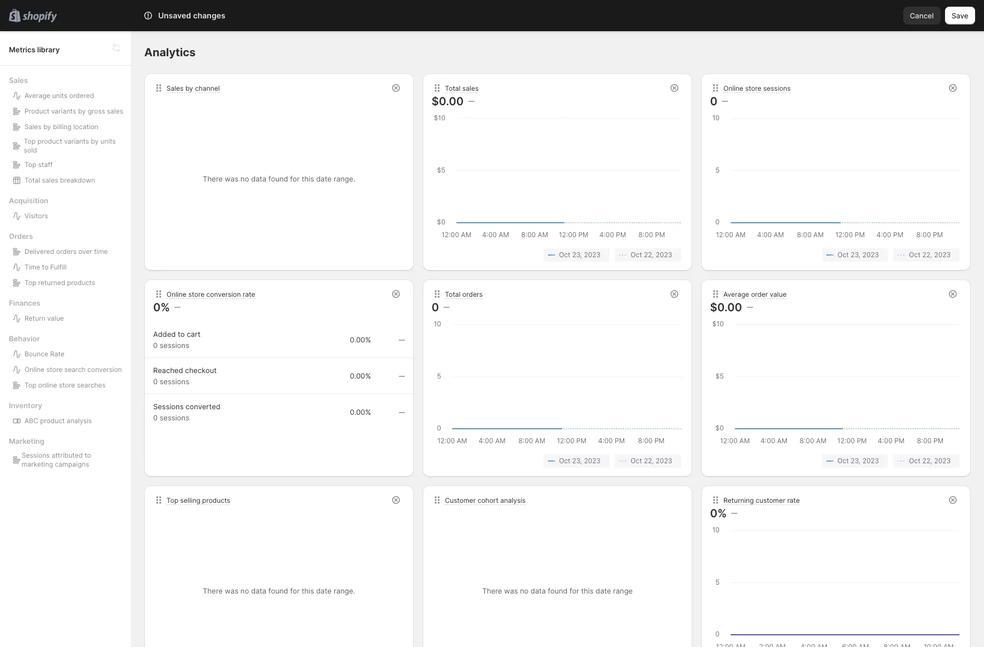 Task type: vqa. For each thing, say whether or not it's contained in the screenshot.
Orders Menu
yes



Task type: locate. For each thing, give the bounding box(es) containing it.
to inside "button"
[[42, 263, 48, 271]]

abc product analysis
[[25, 417, 92, 425]]

campaigns
[[55, 460, 89, 469]]

bounce
[[25, 350, 48, 358]]

searches
[[77, 381, 106, 389]]

top
[[24, 137, 36, 145], [25, 160, 36, 169], [25, 279, 36, 287], [25, 381, 36, 389]]

top for top product variants by units sold
[[24, 137, 36, 145]]

visitors
[[25, 212, 48, 220]]

time to fulfill button
[[9, 260, 126, 275]]

product right 'abc'
[[40, 417, 65, 425]]

metrics
[[9, 45, 35, 54]]

product variants by gross sales button
[[9, 104, 126, 119]]

0 vertical spatial to
[[42, 263, 48, 271]]

product for top
[[38, 137, 62, 145]]

top staff button
[[9, 157, 126, 173]]

sessions attributed to marketing campaigns
[[22, 451, 91, 469]]

attributed
[[52, 451, 83, 460]]

total
[[25, 176, 40, 184]]

breakdown
[[60, 176, 95, 184]]

0 vertical spatial units
[[52, 91, 67, 100]]

product down sales by billing location
[[38, 137, 62, 145]]

top for top returned products
[[25, 279, 36, 287]]

to
[[42, 263, 48, 271], [85, 451, 91, 460]]

top returned products
[[25, 279, 95, 287]]

0 vertical spatial sales
[[9, 76, 28, 85]]

store
[[46, 365, 63, 374], [59, 381, 75, 389]]

sales
[[9, 76, 28, 85], [25, 123, 42, 131]]

1 horizontal spatial sales
[[107, 107, 123, 115]]

variants down sales by billing location button
[[64, 137, 89, 145]]

delivered orders over time
[[25, 247, 108, 256]]

sales down product
[[25, 123, 42, 131]]

no change image
[[468, 97, 475, 106], [444, 303, 450, 312], [747, 303, 753, 312], [399, 372, 405, 381], [732, 509, 738, 518]]

top down the time at left top
[[25, 279, 36, 287]]

0 horizontal spatial units
[[52, 91, 67, 100]]

to inside the sessions attributed to marketing campaigns
[[85, 451, 91, 460]]

top inside top product variants by units sold
[[24, 137, 36, 145]]

1 vertical spatial store
[[59, 381, 75, 389]]

0 vertical spatial sales
[[107, 107, 123, 115]]

1 horizontal spatial units
[[101, 137, 116, 145]]

1 vertical spatial product
[[40, 417, 65, 425]]

metrics library
[[9, 45, 60, 54]]

marketing menu
[[9, 429, 126, 471]]

sessions
[[22, 451, 50, 460]]

variants inside button
[[51, 107, 76, 115]]

2 vertical spatial by
[[91, 137, 99, 145]]

top up sold
[[24, 137, 36, 145]]

inventory
[[9, 401, 42, 410]]

top inside behavior menu
[[25, 381, 36, 389]]

units down gross
[[101, 137, 116, 145]]

by down location
[[91, 137, 99, 145]]

unsaved
[[158, 11, 191, 20]]

1 vertical spatial variants
[[64, 137, 89, 145]]

library
[[37, 45, 60, 54]]

abc product analysis button
[[9, 413, 126, 429]]

sold
[[24, 146, 37, 154]]

save button
[[945, 7, 976, 25]]

analytics
[[144, 46, 196, 59]]

time
[[94, 247, 108, 256]]

product
[[38, 137, 62, 145], [40, 417, 65, 425]]

behavior
[[9, 334, 40, 343]]

marketing
[[22, 460, 53, 469]]

units up the "product variants by gross sales" button at top
[[52, 91, 67, 100]]

top inside button
[[25, 279, 36, 287]]

store down rate
[[46, 365, 63, 374]]

delivered orders over time button
[[9, 244, 126, 260]]

sales up average
[[9, 76, 28, 85]]

total sales breakdown
[[25, 176, 95, 184]]

acquisition menu
[[9, 188, 126, 224]]

bounce rate
[[25, 350, 64, 358]]

1 vertical spatial sales
[[25, 123, 42, 131]]

0 horizontal spatial sales
[[42, 176, 58, 184]]

by left gross
[[78, 107, 86, 115]]

location
[[73, 123, 98, 131]]

product variants by gross sales
[[25, 107, 123, 115]]

variants up billing
[[51, 107, 76, 115]]

average units ordered button
[[9, 88, 126, 104]]

bounce rate button
[[9, 347, 126, 362]]

product inside "abc product analysis" button
[[40, 417, 65, 425]]

units
[[52, 91, 67, 100], [101, 137, 116, 145]]

by left billing
[[43, 123, 51, 131]]

0 horizontal spatial by
[[43, 123, 51, 131]]

return value
[[25, 314, 64, 323]]

rate
[[50, 350, 64, 358]]

1 vertical spatial to
[[85, 451, 91, 460]]

2 horizontal spatial by
[[91, 137, 99, 145]]

behavior menu
[[9, 326, 126, 393]]

top product variants by units sold button
[[9, 135, 126, 157]]

product inside top product variants by units sold
[[38, 137, 62, 145]]

1 vertical spatial units
[[101, 137, 116, 145]]

1 horizontal spatial by
[[78, 107, 86, 115]]

to right the time at left top
[[42, 263, 48, 271]]

units inside button
[[52, 91, 67, 100]]

top down sold
[[25, 160, 36, 169]]

variants
[[51, 107, 76, 115], [64, 137, 89, 145]]

sales by billing location
[[25, 123, 98, 131]]

0 vertical spatial store
[[46, 365, 63, 374]]

over
[[78, 247, 92, 256]]

sales
[[107, 107, 123, 115], [42, 176, 58, 184]]

0 vertical spatial product
[[38, 137, 62, 145]]

products
[[67, 279, 95, 287]]

orders
[[56, 247, 77, 256]]

1 vertical spatial by
[[43, 123, 51, 131]]

store down online store search conversion button
[[59, 381, 75, 389]]

sales by billing location button
[[9, 119, 126, 135]]

time to fulfill
[[25, 263, 67, 271]]

no change image
[[722, 97, 728, 106], [175, 303, 181, 312], [399, 336, 405, 345], [399, 408, 405, 417]]

to up campaigns
[[85, 451, 91, 460]]

1 horizontal spatial to
[[85, 451, 91, 460]]

0 vertical spatial variants
[[51, 107, 76, 115]]

by
[[78, 107, 86, 115], [43, 123, 51, 131], [91, 137, 99, 145]]

sales right gross
[[107, 107, 123, 115]]

total sales breakdown button
[[9, 173, 126, 188]]

sales inside button
[[25, 123, 42, 131]]

store inside online store search conversion button
[[46, 365, 63, 374]]

top down the online
[[25, 381, 36, 389]]

sales down staff
[[42, 176, 58, 184]]

orders
[[9, 232, 33, 241]]

0 horizontal spatial to
[[42, 263, 48, 271]]



Task type: describe. For each thing, give the bounding box(es) containing it.
sales menu
[[9, 68, 126, 188]]

delivered
[[25, 247, 54, 256]]

value
[[47, 314, 64, 323]]

online store search conversion button
[[9, 362, 126, 378]]

staff
[[38, 160, 53, 169]]

average
[[25, 91, 50, 100]]

top product variants by units sold
[[24, 137, 116, 154]]

ordered
[[69, 91, 94, 100]]

online
[[38, 381, 57, 389]]

return
[[25, 314, 45, 323]]

top online store searches
[[25, 381, 106, 389]]

cancel
[[910, 11, 934, 20]]

product for abc
[[40, 417, 65, 425]]

billing
[[53, 123, 72, 131]]

time
[[25, 263, 40, 271]]

save
[[952, 11, 969, 20]]

abc
[[25, 417, 38, 425]]

search
[[64, 365, 86, 374]]

online
[[25, 365, 45, 374]]

top for top staff
[[25, 160, 36, 169]]

online store search conversion
[[25, 365, 122, 374]]

top returned products button
[[9, 275, 126, 291]]

by inside top product variants by units sold
[[91, 137, 99, 145]]

conversion
[[87, 365, 122, 374]]

units inside top product variants by units sold
[[101, 137, 116, 145]]

cancel button
[[904, 7, 941, 25]]

marketing
[[9, 437, 44, 446]]

sessions attributed to marketing campaigns button
[[9, 449, 126, 471]]

unsaved changes
[[158, 11, 225, 20]]

product
[[25, 107, 49, 115]]

inventory menu
[[9, 393, 126, 429]]

sales for sales
[[9, 76, 28, 85]]

1 vertical spatial sales
[[42, 176, 58, 184]]

analysis
[[67, 417, 92, 425]]

store inside top online store searches button
[[59, 381, 75, 389]]

returned
[[38, 279, 65, 287]]

top online store searches button
[[9, 378, 126, 393]]

0 vertical spatial by
[[78, 107, 86, 115]]

top staff
[[25, 160, 53, 169]]

finances menu
[[9, 291, 126, 326]]

sales for sales by billing location
[[25, 123, 42, 131]]

changes
[[193, 11, 225, 20]]

orders menu
[[9, 224, 126, 291]]

return value button
[[9, 311, 126, 326]]

top for top online store searches
[[25, 381, 36, 389]]

gross
[[88, 107, 105, 115]]

finances
[[9, 299, 40, 308]]

average units ordered
[[25, 91, 94, 100]]

variants inside top product variants by units sold
[[64, 137, 89, 145]]

visitors button
[[9, 208, 126, 224]]

acquisition
[[9, 196, 48, 205]]

fulfill
[[50, 263, 67, 271]]



